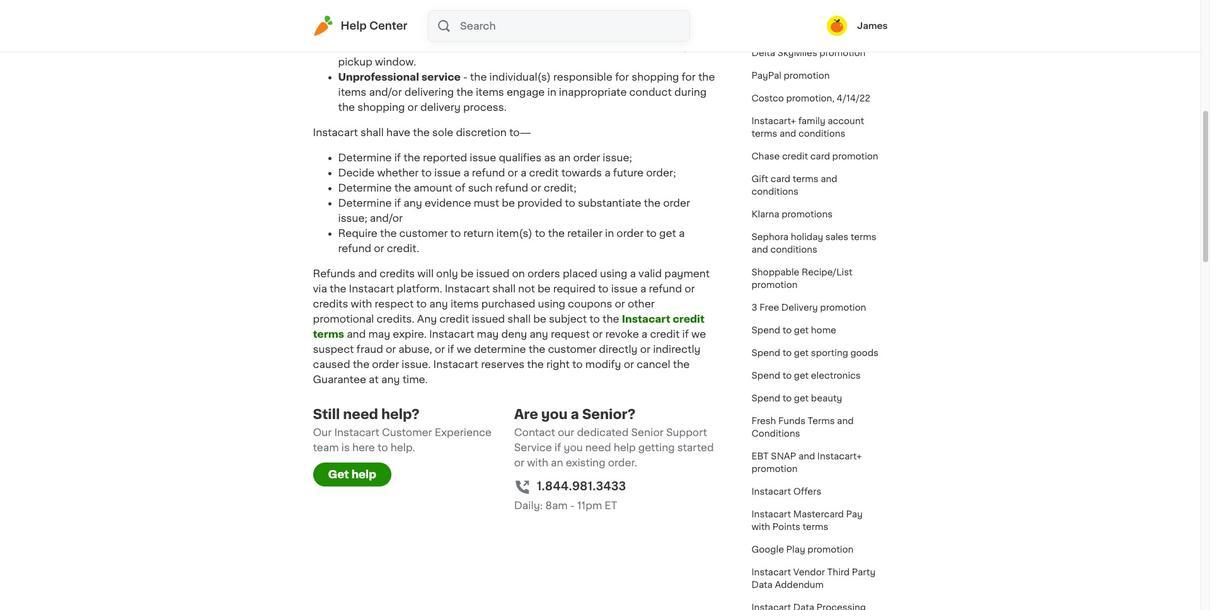 Task type: vqa. For each thing, say whether or not it's contained in the screenshot.
'issue' within Refunds and credits will only be issued on orders placed using a valid payment via the Instacart platform. Instacart shall not be required to issue a refund or credits with respect to any items purchased using coupons or other promotional credits. Any credit issued shall be subject to the
yes



Task type: describe. For each thing, give the bounding box(es) containing it.
and inside gift card terms and conditions
[[821, 175, 838, 184]]

to up coupons
[[599, 284, 609, 294]]

the up during
[[699, 72, 716, 82]]

spend to get sporting goods
[[752, 349, 879, 358]]

order up towards
[[574, 153, 601, 163]]

delta skymiles promotion link
[[745, 42, 874, 64]]

11pm
[[578, 501, 602, 511]]

play
[[787, 546, 806, 554]]

support
[[667, 428, 708, 438]]

at
[[369, 375, 379, 385]]

help inside are you a senior? contact our dedicated senior support service if you need help getting started or with an existing order.
[[614, 443, 636, 453]]

funds
[[779, 417, 806, 426]]

shoppable
[[752, 268, 800, 277]]

with inside are you a senior? contact our dedicated senior support service if you need help getting started or with an existing order.
[[527, 458, 549, 468]]

terms inside gift card terms and conditions
[[793, 175, 819, 184]]

delivery inside - the individual(s) responsible for shopping for the items and/or delivering the items engage in inappropriate conduct during the shopping or delivery process.
[[421, 102, 461, 112]]

1 horizontal spatial issue
[[470, 153, 497, 163]]

require
[[338, 228, 378, 238]]

if down whether
[[395, 198, 401, 208]]

google play promotion
[[752, 546, 854, 554]]

instacart credit terms
[[313, 314, 705, 339]]

are you a senior? contact our dedicated senior support service if you need help getting started or with an existing order.
[[514, 408, 714, 468]]

0 vertical spatial issued
[[477, 269, 510, 279]]

order.
[[608, 458, 638, 468]]

to inside still need help? our instacart customer experience team is here to help.
[[378, 443, 388, 453]]

0 horizontal spatial issue
[[435, 168, 461, 178]]

or inside - the individual(s) responsible for shopping for the items and/or delivering the items engage in inappropriate conduct during the shopping or delivery process.
[[408, 102, 418, 112]]

credit inside "refunds and credits will only be issued on orders placed using a valid payment via the instacart platform. instacart shall not be required to issue a refund or credits with respect to any items purchased using coupons or other promotional credits. any credit issued shall be subject to the"
[[440, 314, 470, 324]]

1 determine from the top
[[338, 153, 392, 163]]

the left end
[[519, 42, 536, 52]]

cancel
[[637, 360, 671, 370]]

promotion up third
[[808, 546, 854, 554]]

be right only
[[461, 269, 474, 279]]

orders
[[528, 269, 561, 279]]

spend to get beauty
[[752, 394, 843, 403]]

promotion down user avatar
[[820, 49, 866, 57]]

contact
[[514, 428, 556, 438]]

a left future
[[605, 168, 611, 178]]

to up valid
[[647, 228, 657, 238]]

chase
[[752, 152, 780, 161]]

and inside "refunds and credits will only be issued on orders placed using a valid payment via the instacart platform. instacart shall not be required to issue a refund or credits with respect to any items purchased using coupons or other promotional credits. any credit issued shall be subject to the"
[[358, 269, 377, 279]]

items down the unprofessional
[[338, 87, 367, 97]]

instacart credit terms link
[[313, 314, 705, 339]]

any right deny
[[530, 329, 549, 339]]

to inside "spend to get beauty" link
[[783, 394, 792, 403]]

getting
[[639, 443, 675, 453]]

the left retailer
[[548, 228, 565, 238]]

to left return
[[451, 228, 461, 238]]

the up revoke
[[603, 314, 620, 324]]

or up cancel
[[641, 344, 651, 354]]

instacart inside still need help? our instacart customer experience team is here to help.
[[335, 428, 380, 438]]

be left subject
[[534, 314, 547, 324]]

conditions for family
[[799, 129, 846, 138]]

responsible
[[554, 72, 613, 82]]

to up amount
[[422, 168, 432, 178]]

customer inside determine if the reported issue qualifies as an order issue; decide whether to issue a refund or a credit towards a future order; determine the amount of such refund or credit; determine if any evidence must be provided to substantiate the order issue; and/or require the customer to return item(s) to the retailer in order to get a refund or credit.
[[400, 228, 448, 238]]

window.
[[375, 57, 417, 67]]

credit inside instacart credit terms
[[673, 314, 705, 324]]

- the individual(s) responsible for shopping for the items and/or delivering the items engage in inappropriate conduct during the shopping or delivery process.
[[338, 72, 716, 112]]

any right the at on the bottom left of the page
[[382, 375, 400, 385]]

must
[[474, 198, 500, 208]]

and inside instacart+ and costco partnership
[[799, 13, 816, 22]]

the up "process."
[[457, 87, 474, 97]]

items up "process."
[[476, 87, 504, 97]]

spend to get electronics
[[752, 371, 861, 380]]

1 vertical spatial shall
[[493, 284, 516, 294]]

amount
[[414, 183, 453, 193]]

to down platform. on the left top of the page
[[417, 299, 427, 309]]

sephora holiday sales terms and conditions link
[[745, 226, 888, 261]]

the down instacart credit terms link
[[529, 344, 546, 354]]

instacart vendor third party data addendum link
[[745, 561, 888, 597]]

mastercard
[[794, 510, 844, 519]]

instacart image
[[313, 16, 333, 36]]

or left revoke
[[593, 329, 603, 339]]

addendum
[[775, 581, 824, 590]]

or inside are you a senior? contact our dedicated senior support service if you need help getting started or with an existing order.
[[514, 458, 525, 468]]

2 for from the left
[[682, 72, 696, 82]]

partnership
[[752, 26, 804, 35]]

conditions
[[752, 430, 801, 438]]

or down payment
[[685, 284, 695, 294]]

instacart+ for terms
[[752, 117, 797, 126]]

1 horizontal spatial card
[[811, 152, 831, 161]]

party
[[853, 568, 876, 577]]

be down orders on the top of page
[[538, 284, 551, 294]]

the down fraud
[[353, 360, 370, 370]]

gift
[[752, 175, 769, 184]]

or up provided
[[531, 183, 542, 193]]

terms inside 'instacart mastercard pay with points terms'
[[803, 523, 829, 532]]

individual(s)
[[490, 72, 551, 82]]

chase credit card promotion
[[752, 152, 879, 161]]

1 vertical spatial using
[[538, 299, 566, 309]]

instacart down the any
[[429, 329, 475, 339]]

issue inside "refunds and credits will only be issued on orders placed using a valid payment via the instacart platform. instacart shall not be required to issue a refund or credits with respect to any items purchased using coupons or other promotional credits. any credit issued shall be subject to the"
[[612, 284, 638, 294]]

promotions
[[782, 210, 833, 219]]

instacart up decide
[[313, 127, 358, 137]]

directly
[[599, 344, 638, 354]]

order;
[[647, 168, 676, 178]]

and inside instacart+ family account terms and conditions
[[780, 129, 797, 138]]

gift card terms and conditions
[[752, 175, 838, 196]]

family
[[799, 117, 826, 126]]

2 vertical spatial -
[[571, 501, 575, 511]]

or right 'abuse,'
[[435, 344, 445, 354]]

terms
[[808, 417, 835, 426]]

customer inside and may expire. instacart may deny any request or revoke a credit if we suspect fraud or abuse, or if we determine the customer directly or indirectly caused the order issue. instacart reserves the right to modify or cancel the guarantee at any time.
[[548, 344, 597, 354]]

pickup
[[338, 57, 373, 67]]

sporting
[[812, 349, 849, 358]]

terms inside instacart+ family account terms and conditions
[[752, 129, 778, 138]]

ebt
[[752, 452, 769, 461]]

instacart+ and costco partnership link
[[745, 6, 888, 42]]

modify
[[586, 360, 622, 370]]

refund up 'such'
[[472, 168, 505, 178]]

spend to get home
[[752, 326, 837, 335]]

order down substantiate
[[617, 228, 644, 238]]

instacart+ family account terms and conditions link
[[745, 110, 888, 145]]

the up whether
[[404, 153, 421, 163]]

or left other
[[615, 299, 626, 309]]

instacart+ for partnership
[[752, 13, 797, 22]]

promotion up home
[[821, 303, 867, 312]]

qualifies
[[499, 153, 542, 163]]

or right fraud
[[386, 344, 396, 354]]

get for spend to get sporting goods
[[795, 349, 809, 358]]

refund inside "refunds and credits will only be issued on orders placed using a valid payment via the instacart platform. instacart shall not be required to issue a refund or credits with respect to any items purchased using coupons or other promotional credits. any credit issued shall be subject to the"
[[649, 284, 682, 294]]

caused
[[313, 360, 350, 370]]

instacart+ family account terms and conditions
[[752, 117, 865, 138]]

scheduled
[[593, 42, 646, 52]]

the down "indirectly" on the right of page
[[674, 360, 690, 370]]

costco inside instacart+ and costco partnership
[[818, 13, 850, 22]]

discretion
[[456, 127, 507, 137]]

instacart down only
[[445, 284, 490, 294]]

help center
[[341, 21, 408, 31]]

whether
[[377, 168, 419, 178]]

the down order;
[[644, 198, 661, 208]]

credit.
[[387, 243, 420, 254]]

if up whether
[[395, 153, 401, 163]]

the left sole
[[413, 127, 430, 137]]

respect
[[375, 299, 414, 309]]

if right 'abuse,'
[[448, 344, 454, 354]]

1 vertical spatial credits
[[313, 299, 348, 309]]

if inside are you a senior? contact our dedicated senior support service if you need help getting started or with an existing order.
[[555, 443, 562, 453]]

shoppable recipe/list promotion
[[752, 268, 853, 290]]

conditions for holiday
[[771, 245, 818, 254]]

indirectly
[[654, 344, 701, 354]]

sephora
[[752, 233, 789, 242]]

promotion inside shoppable recipe/list promotion
[[752, 281, 798, 290]]

delivery inside - the order arrives after the end of the scheduled delivery or pickup window.
[[649, 42, 689, 52]]

any inside "refunds and credits will only be issued on orders placed using a valid payment via the instacart platform. instacart shall not be required to issue a refund or credits with respect to any items purchased using coupons or other promotional credits. any credit issued shall be subject to the"
[[430, 299, 448, 309]]

promotion down delta skymiles promotion
[[784, 71, 830, 80]]

help inside button
[[352, 470, 377, 480]]

an inside are you a senior? contact our dedicated senior support service if you need help getting started or with an existing order.
[[551, 458, 564, 468]]

1 vertical spatial issue;
[[338, 213, 368, 223]]

only
[[437, 269, 458, 279]]

electronics
[[812, 371, 861, 380]]

the down whether
[[395, 183, 411, 193]]

terms inside instacart credit terms
[[313, 329, 344, 339]]

1 vertical spatial costco
[[752, 94, 785, 103]]

2 determine from the top
[[338, 183, 392, 193]]

instacart mastercard pay with points terms
[[752, 510, 863, 532]]

to inside spend to get electronics link
[[783, 371, 792, 380]]

with inside 'instacart mastercard pay with points terms'
[[752, 523, 771, 532]]

process.
[[464, 102, 507, 112]]

offers
[[794, 488, 822, 496]]

and inside fresh funds terms and conditions
[[838, 417, 854, 426]]

2 may from the left
[[477, 329, 499, 339]]

order inside and may expire. instacart may deny any request or revoke a credit if we suspect fraud or abuse, or if we determine the customer directly or indirectly caused the order issue. instacart reserves the right to modify or cancel the guarantee at any time.
[[372, 360, 399, 370]]

time.
[[403, 375, 428, 385]]

conduct
[[630, 87, 672, 97]]

instacart inside 'instacart mastercard pay with points terms'
[[752, 510, 792, 519]]

need inside are you a senior? contact our dedicated senior support service if you need help getting started or with an existing order.
[[586, 443, 612, 453]]

spend for spend to get electronics
[[752, 371, 781, 380]]

promotion down account
[[833, 152, 879, 161]]

instacart+ and costco partnership
[[752, 13, 850, 35]]

3 determine from the top
[[338, 198, 392, 208]]

existing
[[566, 458, 606, 468]]

during
[[675, 87, 707, 97]]

to—
[[510, 127, 532, 137]]

to down coupons
[[590, 314, 600, 324]]

a up payment
[[679, 228, 685, 238]]

credits.
[[377, 314, 415, 324]]

to inside spend to get sporting goods link
[[783, 349, 792, 358]]



Task type: locate. For each thing, give the bounding box(es) containing it.
0 horizontal spatial delivery
[[421, 102, 461, 112]]

0 horizontal spatial help
[[352, 470, 377, 480]]

spend for spend to get sporting goods
[[752, 349, 781, 358]]

or down qualifies
[[508, 168, 518, 178]]

1 horizontal spatial in
[[606, 228, 614, 238]]

conditions inside gift card terms and conditions
[[752, 187, 799, 196]]

issue down reported
[[435, 168, 461, 178]]

a inside are you a senior? contact our dedicated senior support service if you need help getting started or with an existing order.
[[571, 408, 579, 421]]

data
[[752, 581, 773, 590]]

0 vertical spatial in
[[548, 87, 557, 97]]

1 for from the left
[[616, 72, 630, 82]]

conditions inside sephora holiday sales terms and conditions
[[771, 245, 818, 254]]

conditions down gift
[[752, 187, 799, 196]]

items inside "refunds and credits will only be issued on orders placed using a valid payment via the instacart platform. instacart shall not be required to issue a refund or credits with respect to any items purchased using coupons or other promotional credits. any credit issued shall be subject to the"
[[451, 299, 479, 309]]

1 horizontal spatial delivery
[[649, 42, 689, 52]]

1 horizontal spatial costco
[[818, 13, 850, 22]]

experience
[[435, 428, 492, 438]]

instacart+ down fresh funds terms and conditions link
[[818, 452, 862, 461]]

any up the any
[[430, 299, 448, 309]]

provided
[[518, 198, 563, 208]]

0 horizontal spatial for
[[616, 72, 630, 82]]

- right 8am
[[571, 501, 575, 511]]

user avatar image
[[828, 16, 848, 36]]

refund down require
[[338, 243, 372, 254]]

a inside and may expire. instacart may deny any request or revoke a credit if we suspect fraud or abuse, or if we determine the customer directly or indirectly caused the order issue. instacart reserves the right to modify or cancel the guarantee at any time.
[[642, 329, 648, 339]]

determine up require
[[338, 198, 392, 208]]

with inside "refunds and credits will only be issued on orders placed using a valid payment via the instacart platform. instacart shall not be required to issue a refund or credits with respect to any items purchased using coupons or other promotional credits. any credit issued shall be subject to the"
[[351, 299, 372, 309]]

need up here
[[343, 408, 379, 421]]

1 vertical spatial customer
[[548, 344, 597, 354]]

shopping
[[632, 72, 680, 82], [358, 102, 405, 112]]

of up evidence
[[455, 183, 466, 193]]

customer up "credit."
[[400, 228, 448, 238]]

promotional
[[313, 314, 374, 324]]

1 vertical spatial with
[[527, 458, 549, 468]]

get up "spend to get beauty" link
[[795, 371, 809, 380]]

2 spend from the top
[[752, 349, 781, 358]]

1 vertical spatial shopping
[[358, 102, 405, 112]]

0 horizontal spatial may
[[369, 329, 391, 339]]

credit inside and may expire. instacart may deny any request or revoke a credit if we suspect fraud or abuse, or if we determine the customer directly or indirectly caused the order issue. instacart reserves the right to modify or cancel the guarantee at any time.
[[651, 329, 680, 339]]

and inside and may expire. instacart may deny any request or revoke a credit if we suspect fraud or abuse, or if we determine the customer directly or indirectly caused the order issue. instacart reserves the right to modify or cancel the guarantee at any time.
[[347, 329, 366, 339]]

order inside - the order arrives after the end of the scheduled delivery or pickup window.
[[426, 42, 453, 52]]

0 vertical spatial need
[[343, 408, 379, 421]]

coupons
[[568, 299, 613, 309]]

- inside - the individual(s) responsible for shopping for the items and/or delivering the items engage in inappropriate conduct during the shopping or delivery process.
[[463, 72, 468, 82]]

the up 'window.'
[[407, 42, 424, 52]]

chase credit card promotion link
[[745, 145, 887, 168]]

1 vertical spatial we
[[457, 344, 472, 354]]

0 vertical spatial delivery
[[649, 42, 689, 52]]

credit;
[[544, 183, 577, 193]]

be inside determine if the reported issue qualifies as an order issue; decide whether to issue a refund or a credit towards a future order; determine the amount of such refund or credit; determine if any evidence must be provided to substantiate the order issue; and/or require the customer to return item(s) to the retailer in order to get a refund or credit.
[[502, 198, 515, 208]]

- inside - the order arrives after the end of the scheduled delivery or pickup window.
[[400, 42, 405, 52]]

center
[[370, 21, 408, 31]]

a left valid
[[630, 269, 636, 279]]

as
[[544, 153, 556, 163]]

1 horizontal spatial -
[[463, 72, 468, 82]]

if up "indirectly" on the right of page
[[683, 329, 689, 339]]

pay
[[847, 510, 863, 519]]

or down directly
[[624, 360, 635, 370]]

issue; up future
[[603, 153, 632, 163]]

terms inside sephora holiday sales terms and conditions
[[851, 233, 877, 242]]

credit inside determine if the reported issue qualifies as an order issue; decide whether to issue a refund or a credit towards a future order; determine the amount of such refund or credit; determine if any evidence must be provided to substantiate the order issue; and/or require the customer to return item(s) to the retailer in order to get a refund or credit.
[[529, 168, 559, 178]]

subject
[[549, 314, 587, 324]]

conditions
[[799, 129, 846, 138], [752, 187, 799, 196], [771, 245, 818, 254]]

1.844.981.3433 link
[[537, 478, 627, 495]]

1 vertical spatial instacart+
[[752, 117, 797, 126]]

or left "credit."
[[374, 243, 384, 254]]

of inside determine if the reported issue qualifies as an order issue; decide whether to issue a refund or a credit towards a future order; determine the amount of such refund or credit; determine if any evidence must be provided to substantiate the order issue; and/or require the customer to return item(s) to the retailer in order to get a refund or credit.
[[455, 183, 466, 193]]

other
[[628, 299, 655, 309]]

0 horizontal spatial in
[[548, 87, 557, 97]]

and/or inside determine if the reported issue qualifies as an order issue; decide whether to issue a refund or a credit towards a future order; determine the amount of such refund or credit; determine if any evidence must be provided to substantiate the order issue; and/or require the customer to return item(s) to the retailer in order to get a refund or credit.
[[370, 213, 403, 223]]

an inside determine if the reported issue qualifies as an order issue; decide whether to issue a refund or a credit towards a future order; determine the amount of such refund or credit; determine if any evidence must be provided to substantiate the order issue; and/or require the customer to return item(s) to the retailer in order to get a refund or credit.
[[559, 153, 571, 163]]

shopping up conduct
[[632, 72, 680, 82]]

2 horizontal spatial issue
[[612, 284, 638, 294]]

and right the refunds
[[358, 269, 377, 279]]

instacart up points
[[752, 510, 792, 519]]

to
[[422, 168, 432, 178], [565, 198, 576, 208], [451, 228, 461, 238], [535, 228, 546, 238], [647, 228, 657, 238], [599, 284, 609, 294], [417, 299, 427, 309], [590, 314, 600, 324], [783, 326, 792, 335], [783, 349, 792, 358], [573, 360, 583, 370], [783, 371, 792, 380], [783, 394, 792, 403], [378, 443, 388, 453]]

get for spend to get home
[[795, 326, 809, 335]]

refund
[[472, 168, 505, 178], [496, 183, 529, 193], [338, 243, 372, 254], [649, 284, 682, 294]]

1 horizontal spatial credits
[[380, 269, 415, 279]]

2 horizontal spatial -
[[571, 501, 575, 511]]

0 vertical spatial of
[[560, 42, 571, 52]]

1 vertical spatial card
[[771, 175, 791, 184]]

1 vertical spatial an
[[551, 458, 564, 468]]

instacart vendor third party data addendum
[[752, 568, 876, 590]]

still need help? our instacart customer experience team is here to help.
[[313, 408, 492, 453]]

instacart+ up chase
[[752, 117, 797, 126]]

an right "as"
[[559, 153, 571, 163]]

or down delivering
[[408, 102, 418, 112]]

2 vertical spatial shall
[[508, 314, 531, 324]]

any down amount
[[404, 198, 422, 208]]

instacart right issue.
[[434, 360, 479, 370]]

promotion inside ebt snap and instacart+ promotion
[[752, 465, 798, 474]]

1 horizontal spatial help
[[614, 443, 636, 453]]

1 vertical spatial issue
[[435, 168, 461, 178]]

senior
[[632, 428, 664, 438]]

paypal promotion
[[752, 71, 830, 80]]

daily:
[[514, 501, 543, 511]]

2 vertical spatial with
[[752, 523, 771, 532]]

card down "instacart+ family account terms and conditions" link
[[811, 152, 831, 161]]

0 horizontal spatial using
[[538, 299, 566, 309]]

0 vertical spatial conditions
[[799, 129, 846, 138]]

refunds
[[313, 269, 356, 279]]

1 vertical spatial conditions
[[752, 187, 799, 196]]

for down scheduled
[[616, 72, 630, 82]]

right
[[547, 360, 570, 370]]

1 vertical spatial -
[[463, 72, 468, 82]]

spend to get home link
[[745, 319, 844, 342]]

Search search field
[[459, 11, 690, 41]]

1 horizontal spatial using
[[600, 269, 628, 279]]

- for items
[[463, 72, 468, 82]]

0 horizontal spatial issue;
[[338, 213, 368, 223]]

in inside - the individual(s) responsible for shopping for the items and/or delivering the items engage in inappropriate conduct during the shopping or delivery process.
[[548, 87, 557, 97]]

0 horizontal spatial we
[[457, 344, 472, 354]]

to right 'item(s)'
[[535, 228, 546, 238]]

0 vertical spatial card
[[811, 152, 831, 161]]

the up "credit."
[[380, 228, 397, 238]]

our
[[558, 428, 575, 438]]

card right gift
[[771, 175, 791, 184]]

3 spend from the top
[[752, 371, 781, 380]]

terms up suspect
[[313, 329, 344, 339]]

is
[[342, 443, 350, 453]]

1 vertical spatial in
[[606, 228, 614, 238]]

any
[[417, 314, 437, 324]]

for
[[616, 72, 630, 82], [682, 72, 696, 82]]

1 vertical spatial need
[[586, 443, 612, 453]]

fresh funds terms and conditions
[[752, 417, 854, 438]]

promotion
[[820, 49, 866, 57], [784, 71, 830, 80], [833, 152, 879, 161], [752, 281, 798, 290], [821, 303, 867, 312], [752, 465, 798, 474], [808, 546, 854, 554]]

inappropriate
[[559, 87, 627, 97]]

0 horizontal spatial of
[[455, 183, 466, 193]]

arrival
[[364, 42, 398, 52]]

reported
[[423, 153, 467, 163]]

refund up must
[[496, 183, 529, 193]]

the down 'search' search field
[[573, 42, 590, 52]]

0 vertical spatial -
[[400, 42, 405, 52]]

or down service
[[514, 458, 525, 468]]

4 spend from the top
[[752, 394, 781, 403]]

to inside spend to get home link
[[783, 326, 792, 335]]

help center link
[[313, 16, 408, 36]]

2 vertical spatial determine
[[338, 198, 392, 208]]

get
[[660, 228, 677, 238], [795, 326, 809, 335], [795, 349, 809, 358], [795, 371, 809, 380], [795, 394, 809, 403]]

the down the unprofessional
[[338, 102, 355, 112]]

2 vertical spatial instacart+
[[818, 452, 862, 461]]

1 horizontal spatial issue;
[[603, 153, 632, 163]]

instacart inside instacart credit terms
[[622, 314, 671, 324]]

items down only
[[451, 299, 479, 309]]

james
[[858, 21, 888, 30]]

issue;
[[603, 153, 632, 163], [338, 213, 368, 223]]

have
[[387, 127, 411, 137]]

sephora holiday sales terms and conditions
[[752, 233, 877, 254]]

1 horizontal spatial for
[[682, 72, 696, 82]]

not
[[519, 284, 535, 294]]

2 vertical spatial issue
[[612, 284, 638, 294]]

1 vertical spatial help
[[352, 470, 377, 480]]

get
[[328, 470, 349, 480]]

1 horizontal spatial with
[[527, 458, 549, 468]]

customer
[[400, 228, 448, 238], [548, 344, 597, 354]]

daily: 8am - 11pm et
[[514, 501, 618, 511]]

instacart left offers
[[752, 488, 792, 496]]

- up 'window.'
[[400, 42, 405, 52]]

instacart+ inside ebt snap and instacart+ promotion
[[818, 452, 862, 461]]

instacart down other
[[622, 314, 671, 324]]

0 horizontal spatial need
[[343, 408, 379, 421]]

unprofessional service
[[338, 72, 463, 82]]

0 horizontal spatial card
[[771, 175, 791, 184]]

instacart offers
[[752, 488, 822, 496]]

0 vertical spatial instacart+
[[752, 13, 797, 22]]

a down qualifies
[[521, 168, 527, 178]]

0 horizontal spatial with
[[351, 299, 372, 309]]

0 horizontal spatial customer
[[400, 228, 448, 238]]

instacart inside instacart vendor third party data addendum
[[752, 568, 792, 577]]

or up during
[[691, 42, 702, 52]]

delivering
[[405, 87, 454, 97]]

1 horizontal spatial we
[[692, 329, 707, 339]]

holiday
[[791, 233, 824, 242]]

the
[[407, 42, 424, 52], [519, 42, 536, 52], [573, 42, 590, 52], [470, 72, 487, 82], [699, 72, 716, 82], [457, 87, 474, 97], [338, 102, 355, 112], [413, 127, 430, 137], [404, 153, 421, 163], [395, 183, 411, 193], [644, 198, 661, 208], [380, 228, 397, 238], [548, 228, 565, 238], [330, 284, 347, 294], [603, 314, 620, 324], [529, 344, 546, 354], [353, 360, 370, 370], [527, 360, 544, 370], [674, 360, 690, 370]]

of inside - the order arrives after the end of the scheduled delivery or pickup window.
[[560, 42, 571, 52]]

using
[[600, 269, 628, 279], [538, 299, 566, 309]]

0 vertical spatial shall
[[361, 127, 384, 137]]

spend down spend to get home link
[[752, 349, 781, 358]]

credits down the via
[[313, 299, 348, 309]]

get for spend to get electronics
[[795, 371, 809, 380]]

spend to get sporting goods link
[[745, 342, 887, 365]]

may
[[369, 329, 391, 339], [477, 329, 499, 339]]

vendor
[[794, 568, 826, 577]]

to right here
[[378, 443, 388, 453]]

james link
[[828, 16, 888, 36]]

get for spend to get beauty
[[795, 394, 809, 403]]

spend to get electronics link
[[745, 365, 869, 387]]

spend for spend to get home
[[752, 326, 781, 335]]

4/14/22
[[837, 94, 871, 103]]

credits down "credit."
[[380, 269, 415, 279]]

order down order;
[[664, 198, 691, 208]]

in right engage
[[548, 87, 557, 97]]

instacart+ inside instacart+ family account terms and conditions
[[752, 117, 797, 126]]

instacart offers link
[[745, 481, 830, 503]]

0 horizontal spatial credits
[[313, 299, 348, 309]]

and inside sephora holiday sales terms and conditions
[[752, 245, 769, 254]]

instacart+ inside instacart+ and costco partnership
[[752, 13, 797, 22]]

to up "spend to get beauty" link
[[783, 371, 792, 380]]

in right retailer
[[606, 228, 614, 238]]

any inside determine if the reported issue qualifies as an order issue; decide whether to issue a refund or a credit towards a future order; determine the amount of such refund or credit; determine if any evidence must be provided to substantiate the order issue; and/or require the customer to return item(s) to the retailer in order to get a refund or credit.
[[404, 198, 422, 208]]

spend up fresh
[[752, 394, 781, 403]]

the down 'arrives'
[[470, 72, 487, 82]]

in
[[548, 87, 557, 97], [606, 228, 614, 238]]

1 vertical spatial and/or
[[370, 213, 403, 223]]

0 vertical spatial determine
[[338, 153, 392, 163]]

to down credit; at the left of the page
[[565, 198, 576, 208]]

instacart shall have the sole discretion to—
[[313, 127, 534, 137]]

instacart
[[313, 127, 358, 137], [349, 284, 394, 294], [445, 284, 490, 294], [622, 314, 671, 324], [429, 329, 475, 339], [434, 360, 479, 370], [335, 428, 380, 438], [752, 488, 792, 496], [752, 510, 792, 519], [752, 568, 792, 577]]

order up the at on the bottom left of the page
[[372, 360, 399, 370]]

after
[[492, 42, 516, 52]]

a up other
[[641, 284, 647, 294]]

or inside - the order arrives after the end of the scheduled delivery or pickup window.
[[691, 42, 702, 52]]

0 vertical spatial you
[[542, 408, 568, 421]]

instacart up data
[[752, 568, 792, 577]]

points
[[773, 523, 801, 532]]

and/or
[[369, 87, 402, 97], [370, 213, 403, 223]]

conditions inside instacart+ family account terms and conditions
[[799, 129, 846, 138]]

costco left james
[[818, 13, 850, 22]]

the left right
[[527, 360, 544, 370]]

be
[[502, 198, 515, 208], [461, 269, 474, 279], [538, 284, 551, 294], [534, 314, 547, 324]]

our
[[313, 428, 332, 438]]

delivery
[[649, 42, 689, 52], [421, 102, 461, 112]]

snap
[[772, 452, 797, 461]]

2 horizontal spatial with
[[752, 523, 771, 532]]

0 horizontal spatial -
[[400, 42, 405, 52]]

1 horizontal spatial shopping
[[632, 72, 680, 82]]

0 vertical spatial customer
[[400, 228, 448, 238]]

1 vertical spatial you
[[564, 443, 583, 453]]

0 vertical spatial credits
[[380, 269, 415, 279]]

goods
[[851, 349, 879, 358]]

0 vertical spatial we
[[692, 329, 707, 339]]

shall left have
[[361, 127, 384, 137]]

- right service
[[463, 72, 468, 82]]

to up the funds
[[783, 394, 792, 403]]

1 horizontal spatial of
[[560, 42, 571, 52]]

determine down decide
[[338, 183, 392, 193]]

and inside ebt snap and instacart+ promotion
[[799, 452, 816, 461]]

issued
[[477, 269, 510, 279], [472, 314, 505, 324]]

to down delivery
[[783, 326, 792, 335]]

and right terms
[[838, 417, 854, 426]]

instacart up respect
[[349, 284, 394, 294]]

get inside determine if the reported issue qualifies as an order issue; decide whether to issue a refund or a credit towards a future order; determine the amount of such refund or credit; determine if any evidence must be provided to substantiate the order issue; and/or require the customer to return item(s) to the retailer in order to get a refund or credit.
[[660, 228, 677, 238]]

promotion,
[[787, 94, 835, 103]]

team
[[313, 443, 339, 453]]

instacart+
[[752, 13, 797, 22], [752, 117, 797, 126], [818, 452, 862, 461]]

still
[[313, 408, 340, 421]]

klarna promotions link
[[745, 203, 841, 226]]

1 vertical spatial delivery
[[421, 102, 461, 112]]

and/or up require
[[370, 213, 403, 223]]

return
[[464, 228, 494, 238]]

of right end
[[560, 42, 571, 52]]

0 horizontal spatial shopping
[[358, 102, 405, 112]]

0 vertical spatial with
[[351, 299, 372, 309]]

determine if the reported issue qualifies as an order issue; decide whether to issue a refund or a credit towards a future order; determine the amount of such refund or credit; determine if any evidence must be provided to substantiate the order issue; and/or require the customer to return item(s) to the retailer in order to get a refund or credit.
[[338, 153, 691, 254]]

0 vertical spatial issue;
[[603, 153, 632, 163]]

card inside gift card terms and conditions
[[771, 175, 791, 184]]

get left home
[[795, 326, 809, 335]]

for up during
[[682, 72, 696, 82]]

1 horizontal spatial customer
[[548, 344, 597, 354]]

0 vertical spatial using
[[600, 269, 628, 279]]

item(s)
[[497, 228, 533, 238]]

- for pickup
[[400, 42, 405, 52]]

1 spend from the top
[[752, 326, 781, 335]]

spend to get beauty link
[[745, 387, 850, 410]]

0 vertical spatial help
[[614, 443, 636, 453]]

and down 'sephora' at top right
[[752, 245, 769, 254]]

the down the refunds
[[330, 284, 347, 294]]

help
[[341, 21, 367, 31]]

in inside determine if the reported issue qualifies as an order issue; decide whether to issue a refund or a credit towards a future order; determine the amount of such refund or credit; determine if any evidence must be provided to substantiate the order issue; and/or require the customer to return item(s) to the retailer in order to get a refund or credit.
[[606, 228, 614, 238]]

items
[[338, 87, 367, 97], [476, 87, 504, 97], [451, 299, 479, 309]]

1 horizontal spatial may
[[477, 329, 499, 339]]

1 may from the left
[[369, 329, 391, 339]]

may up determine
[[477, 329, 499, 339]]

we
[[692, 329, 707, 339], [457, 344, 472, 354]]

get up spend to get electronics link
[[795, 349, 809, 358]]

issue.
[[402, 360, 431, 370]]

0 vertical spatial costco
[[818, 13, 850, 22]]

1 vertical spatial determine
[[338, 183, 392, 193]]

1 vertical spatial issued
[[472, 314, 505, 324]]

a right revoke
[[642, 329, 648, 339]]

spend for spend to get beauty
[[752, 394, 781, 403]]

shall up deny
[[508, 314, 531, 324]]

and/or inside - the individual(s) responsible for shopping for the items and/or delivering the items engage in inappropriate conduct during the shopping or delivery process.
[[369, 87, 402, 97]]

need inside still need help? our instacart customer experience team is here to help.
[[343, 408, 379, 421]]

1 vertical spatial of
[[455, 183, 466, 193]]

ebt snap and instacart+ promotion
[[752, 452, 862, 474]]

substantiate
[[578, 198, 642, 208]]

1 horizontal spatial need
[[586, 443, 612, 453]]

or
[[691, 42, 702, 52], [408, 102, 418, 112], [508, 168, 518, 178], [531, 183, 542, 193], [374, 243, 384, 254], [685, 284, 695, 294], [615, 299, 626, 309], [593, 329, 603, 339], [386, 344, 396, 354], [435, 344, 445, 354], [641, 344, 651, 354], [624, 360, 635, 370], [514, 458, 525, 468]]

0 vertical spatial an
[[559, 153, 571, 163]]

get up valid
[[660, 228, 677, 238]]

to inside and may expire. instacart may deny any request or revoke a credit if we suspect fraud or abuse, or if we determine the customer directly or indirectly caused the order issue. instacart reserves the right to modify or cancel the guarantee at any time.
[[573, 360, 583, 370]]

0 vertical spatial shopping
[[632, 72, 680, 82]]

0 horizontal spatial costco
[[752, 94, 785, 103]]

a up 'such'
[[464, 168, 470, 178]]

and left user avatar
[[799, 13, 816, 22]]

determine
[[338, 153, 392, 163], [338, 183, 392, 193], [338, 198, 392, 208]]

0 vertical spatial issue
[[470, 153, 497, 163]]

2 vertical spatial conditions
[[771, 245, 818, 254]]

0 vertical spatial and/or
[[369, 87, 402, 97]]

fraud
[[357, 344, 383, 354]]

help
[[614, 443, 636, 453], [352, 470, 377, 480]]

refund down valid
[[649, 284, 682, 294]]



